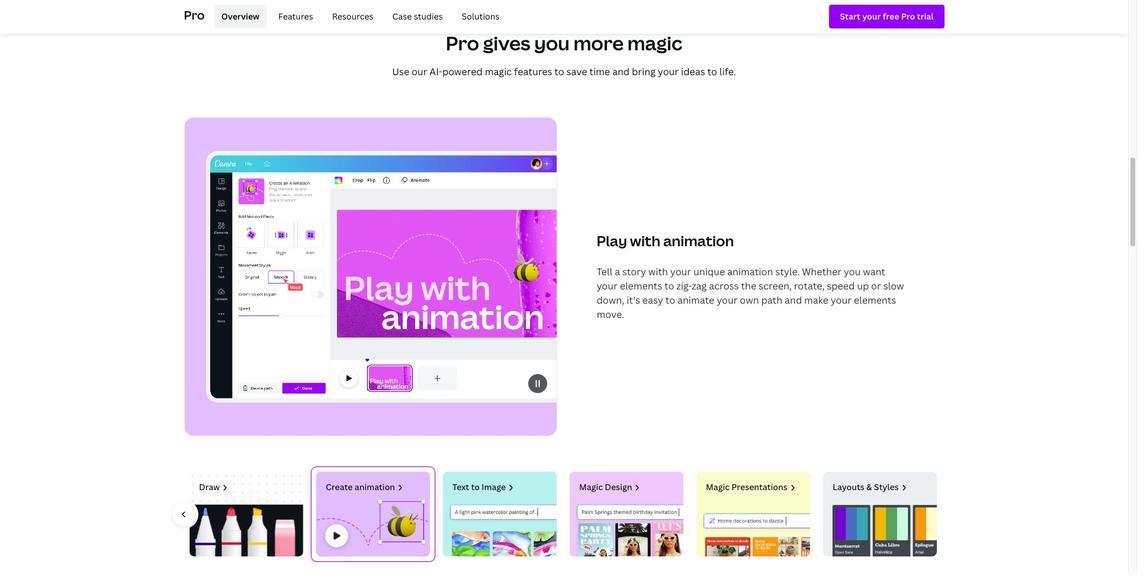 Task type: describe. For each thing, give the bounding box(es) containing it.
play
[[597, 231, 627, 250]]

down,
[[597, 294, 625, 307]]

more
[[574, 30, 624, 56]]

styles
[[874, 482, 899, 493]]

case studies
[[392, 11, 443, 22]]

your up zig-
[[670, 265, 691, 278]]

image
[[481, 482, 506, 493]]

text to image button
[[437, 467, 562, 562]]

use our ai-powered magic features to save time and bring your ideas to life.
[[392, 65, 736, 78]]

magic presentations button
[[691, 467, 815, 562]]

pro for pro
[[184, 7, 205, 23]]

life.
[[720, 65, 736, 78]]

magic for powered
[[485, 65, 512, 78]]

magic for more
[[628, 30, 683, 56]]

features
[[514, 65, 552, 78]]

ideas
[[681, 65, 705, 78]]

whether
[[802, 265, 842, 278]]

time
[[590, 65, 610, 78]]

your down 'across'
[[717, 294, 738, 307]]

0 vertical spatial animation
[[663, 231, 734, 250]]

ai-
[[430, 65, 442, 78]]

overview
[[221, 11, 260, 22]]

resources link
[[325, 5, 381, 28]]

&
[[866, 482, 872, 493]]

create
[[326, 482, 352, 493]]

rotate,
[[794, 279, 825, 292]]

slow
[[884, 279, 904, 292]]

case
[[392, 11, 412, 22]]

up
[[857, 279, 869, 292]]

create animation
[[326, 482, 395, 493]]

pro gives you more magic
[[446, 30, 683, 56]]

draw button
[[184, 467, 308, 562]]

with inside tell a story with your unique animation style. whether you want your elements to zig-zag across the screen, rotate, speed up or slow down, it's easy to animate your own path and make your elements move.
[[649, 265, 668, 278]]

layouts & styles button
[[818, 467, 942, 562]]

easy
[[643, 294, 663, 307]]

text
[[452, 482, 469, 493]]

bring
[[632, 65, 656, 78]]

solutions
[[462, 11, 500, 22]]

our
[[412, 65, 427, 78]]

powered
[[442, 65, 483, 78]]

pro element
[[184, 0, 945, 33]]

your right bring
[[658, 65, 679, 78]]

animation inside create animation button
[[354, 482, 395, 493]]

it's
[[627, 294, 640, 307]]

magic for magic presentations
[[706, 482, 730, 493]]

1 horizontal spatial elements
[[854, 294, 896, 307]]

to inside button
[[471, 482, 480, 493]]

want
[[863, 265, 886, 278]]

animation inside tell a story with your unique animation style. whether you want your elements to zig-zag across the screen, rotate, speed up or slow down, it's easy to animate your own path and make your elements move.
[[727, 265, 773, 278]]

or
[[871, 279, 881, 292]]

features link
[[271, 5, 320, 28]]

to left life.
[[708, 65, 717, 78]]

features
[[278, 11, 313, 22]]

pro for pro gives you more magic
[[446, 30, 479, 56]]



Task type: locate. For each thing, give the bounding box(es) containing it.
magic inside button
[[706, 482, 730, 493]]

with up "story"
[[630, 231, 661, 250]]

story
[[622, 265, 646, 278]]

save
[[567, 65, 587, 78]]

tell a story with your unique animation style. whether you want your elements to zig-zag across the screen, rotate, speed up or slow down, it's easy to animate your own path and make your elements move.
[[597, 265, 904, 321]]

with
[[630, 231, 661, 250], [649, 265, 668, 278]]

to
[[555, 65, 564, 78], [708, 65, 717, 78], [665, 279, 674, 292], [666, 294, 675, 307], [471, 482, 480, 493]]

tell
[[597, 265, 613, 278]]

your down speed
[[831, 294, 852, 307]]

you up use our ai-powered magic features to save time and bring your ideas to life.
[[534, 30, 570, 56]]

elements down or
[[854, 294, 896, 307]]

0 horizontal spatial elements
[[620, 279, 662, 292]]

draw
[[199, 482, 220, 493]]

to right 'easy'
[[666, 294, 675, 307]]

1 horizontal spatial you
[[844, 265, 861, 278]]

magic
[[628, 30, 683, 56], [485, 65, 512, 78]]

to left save at the top of page
[[555, 65, 564, 78]]

to left zig-
[[665, 279, 674, 292]]

0 horizontal spatial magic
[[579, 482, 603, 493]]

0 horizontal spatial pro
[[184, 7, 205, 23]]

1 horizontal spatial magic
[[706, 482, 730, 493]]

zig-
[[677, 279, 692, 292]]

1 magic from the left
[[579, 482, 603, 493]]

1 vertical spatial pro
[[446, 30, 479, 56]]

make
[[804, 294, 829, 307]]

path
[[761, 294, 783, 307]]

style.
[[776, 265, 800, 278]]

case studies link
[[385, 5, 450, 28]]

0 vertical spatial with
[[630, 231, 661, 250]]

you
[[534, 30, 570, 56], [844, 265, 861, 278]]

magic for magic design
[[579, 482, 603, 493]]

1 vertical spatial with
[[649, 265, 668, 278]]

resources
[[332, 11, 374, 22]]

your down the tell at the right
[[597, 279, 618, 292]]

1 horizontal spatial and
[[785, 294, 802, 307]]

a
[[615, 265, 620, 278]]

magic left presentations
[[706, 482, 730, 493]]

magic design button
[[564, 467, 689, 562]]

screen,
[[759, 279, 792, 292]]

0 vertical spatial pro
[[184, 7, 205, 23]]

presentations
[[731, 482, 787, 493]]

0 vertical spatial elements
[[620, 279, 662, 292]]

to right text
[[471, 482, 480, 493]]

magic left design
[[579, 482, 603, 493]]

menu bar inside pro element
[[210, 5, 507, 28]]

speed
[[827, 279, 855, 292]]

and
[[612, 65, 630, 78], [785, 294, 802, 307]]

unique
[[694, 265, 725, 278]]

text to image
[[452, 482, 506, 493]]

your
[[658, 65, 679, 78], [670, 265, 691, 278], [597, 279, 618, 292], [717, 294, 738, 307], [831, 294, 852, 307]]

1 vertical spatial elements
[[854, 294, 896, 307]]

zag
[[692, 279, 707, 292]]

0 horizontal spatial magic
[[485, 65, 512, 78]]

elements down "story"
[[620, 279, 662, 292]]

layouts
[[833, 482, 864, 493]]

create animation button
[[311, 467, 435, 562]]

the
[[741, 279, 757, 292]]

0 vertical spatial and
[[612, 65, 630, 78]]

menu bar
[[210, 5, 507, 28]]

layouts & styles
[[833, 482, 899, 493]]

magic down gives
[[485, 65, 512, 78]]

with right "story"
[[649, 265, 668, 278]]

magic inside button
[[579, 482, 603, 493]]

0 horizontal spatial you
[[534, 30, 570, 56]]

animation right create
[[354, 482, 395, 493]]

solutions link
[[455, 5, 507, 28]]

animate
[[678, 294, 715, 307]]

and down rotate,
[[785, 294, 802, 307]]

0 vertical spatial you
[[534, 30, 570, 56]]

design
[[605, 482, 632, 493]]

animation
[[663, 231, 734, 250], [727, 265, 773, 278], [354, 482, 395, 493]]

pro inside pro element
[[184, 7, 205, 23]]

you inside tell a story with your unique animation style. whether you want your elements to zig-zag across the screen, rotate, speed up or slow down, it's easy to animate your own path and make your elements move.
[[844, 265, 861, 278]]

0 vertical spatial magic
[[628, 30, 683, 56]]

studies
[[414, 11, 443, 22]]

magic design
[[579, 482, 632, 493]]

animation up unique
[[663, 231, 734, 250]]

1 horizontal spatial pro
[[446, 30, 479, 56]]

pro up "powered"
[[446, 30, 479, 56]]

2 magic from the left
[[706, 482, 730, 493]]

magic
[[579, 482, 603, 493], [706, 482, 730, 493]]

2 vertical spatial animation
[[354, 482, 395, 493]]

pro
[[184, 7, 205, 23], [446, 30, 479, 56]]

across
[[709, 279, 739, 292]]

1 vertical spatial you
[[844, 265, 861, 278]]

1 vertical spatial and
[[785, 294, 802, 307]]

magic up bring
[[628, 30, 683, 56]]

elements
[[620, 279, 662, 292], [854, 294, 896, 307]]

gives
[[483, 30, 531, 56]]

1 vertical spatial animation
[[727, 265, 773, 278]]

and right time
[[612, 65, 630, 78]]

and inside tell a story with your unique animation style. whether you want your elements to zig-zag across the screen, rotate, speed up or slow down, it's easy to animate your own path and make your elements move.
[[785, 294, 802, 307]]

play with animation
[[597, 231, 734, 250]]

magic presentations
[[706, 482, 787, 493]]

move.
[[597, 308, 624, 321]]

overview link
[[214, 5, 267, 28]]

use
[[392, 65, 409, 78]]

1 horizontal spatial magic
[[628, 30, 683, 56]]

menu bar containing overview
[[210, 5, 507, 28]]

you up up at the right of the page
[[844, 265, 861, 278]]

0 horizontal spatial and
[[612, 65, 630, 78]]

pro left overview
[[184, 7, 205, 23]]

own
[[740, 294, 759, 307]]

animation up the
[[727, 265, 773, 278]]

1 vertical spatial magic
[[485, 65, 512, 78]]



Task type: vqa. For each thing, say whether or not it's contained in the screenshot.
Sale
no



